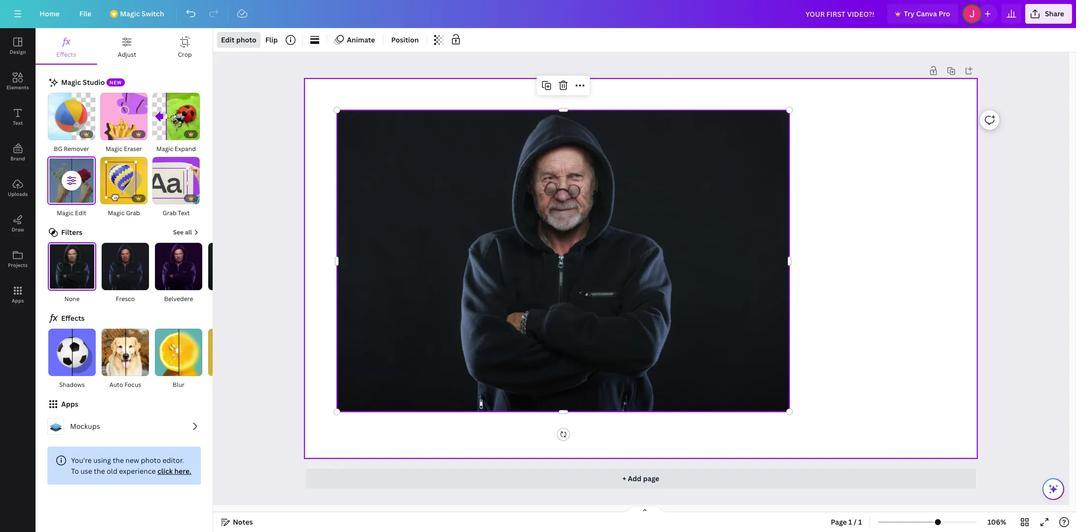 Task type: locate. For each thing, give the bounding box(es) containing it.
magic inside the magic grab button
[[108, 209, 125, 217]]

1 right "/"
[[859, 517, 862, 527]]

grab inside the magic grab button
[[126, 209, 140, 217]]

edit inside dropdown button
[[221, 35, 235, 44]]

1 grab from the left
[[126, 209, 140, 217]]

0 horizontal spatial text
[[13, 119, 23, 126]]

belvedere
[[164, 295, 193, 303]]

1 left "/"
[[849, 517, 853, 527]]

1 horizontal spatial edit
[[221, 35, 235, 44]]

share
[[1045, 9, 1065, 18]]

1 horizontal spatial text
[[178, 209, 190, 217]]

new
[[109, 79, 122, 86]]

all
[[185, 228, 192, 237]]

magic up filters
[[57, 209, 74, 217]]

1 horizontal spatial 1
[[859, 517, 862, 527]]

bg
[[54, 145, 62, 153]]

side panel tab list
[[0, 28, 36, 312]]

edit right crop button
[[221, 35, 235, 44]]

0 horizontal spatial the
[[94, 467, 105, 476]]

Design title text field
[[798, 4, 884, 24]]

0 vertical spatial edit
[[221, 35, 235, 44]]

text up see all
[[178, 209, 190, 217]]

effects
[[56, 50, 76, 59], [61, 314, 85, 323]]

0 vertical spatial apps
[[12, 297, 24, 304]]

photo
[[236, 35, 257, 44], [141, 456, 161, 465]]

uploads
[[8, 191, 28, 197]]

magic left eraser
[[106, 145, 123, 153]]

magic inside magic switch button
[[120, 9, 140, 18]]

blur button
[[154, 328, 203, 391]]

magic inside magic expand button
[[157, 145, 173, 153]]

edit photo button
[[217, 32, 260, 48]]

1 vertical spatial text
[[178, 209, 190, 217]]

effects up magic studio new
[[56, 50, 76, 59]]

text button
[[0, 99, 36, 135]]

canva assistant image
[[1048, 483, 1060, 495]]

photo up experience
[[141, 456, 161, 465]]

effects button
[[36, 28, 97, 64]]

magic for magic switch
[[120, 9, 140, 18]]

1 horizontal spatial grab
[[163, 209, 177, 217]]

1 horizontal spatial apps
[[61, 399, 78, 409]]

edit
[[221, 35, 235, 44], [75, 209, 86, 217]]

2 grab from the left
[[163, 209, 177, 217]]

try canva pro button
[[888, 4, 959, 24]]

design button
[[0, 28, 36, 64]]

1 vertical spatial the
[[94, 467, 105, 476]]

the up old
[[113, 456, 124, 465]]

0 vertical spatial photo
[[236, 35, 257, 44]]

magic switch
[[120, 9, 164, 18]]

blur
[[173, 381, 185, 389]]

1 vertical spatial edit
[[75, 209, 86, 217]]

0 vertical spatial text
[[13, 119, 23, 126]]

add
[[628, 474, 642, 483]]

canva
[[917, 9, 937, 18]]

editor.
[[163, 456, 184, 465]]

click here.
[[157, 467, 191, 476]]

magic left studio
[[61, 77, 81, 87]]

0 horizontal spatial apps
[[12, 297, 24, 304]]

effects down none
[[61, 314, 85, 323]]

fresco button
[[101, 242, 150, 305]]

+ add page
[[623, 474, 660, 483]]

apps
[[12, 297, 24, 304], [61, 399, 78, 409]]

mockups button
[[43, 414, 205, 439]]

magic inside magic eraser button
[[106, 145, 123, 153]]

magic right magic edit
[[108, 209, 125, 217]]

1 horizontal spatial the
[[113, 456, 124, 465]]

the down using
[[94, 467, 105, 476]]

1
[[849, 517, 853, 527], [859, 517, 862, 527]]

bg remover
[[54, 145, 89, 153]]

grab up "see"
[[163, 209, 177, 217]]

uploads button
[[0, 170, 36, 206]]

use
[[81, 467, 92, 476]]

auto focus
[[109, 381, 141, 389]]

flip
[[265, 35, 278, 44]]

text
[[13, 119, 23, 126], [178, 209, 190, 217]]

0 vertical spatial the
[[113, 456, 124, 465]]

elements
[[7, 84, 29, 91]]

magic switch button
[[103, 4, 172, 24]]

magic left switch
[[120, 9, 140, 18]]

+
[[623, 474, 626, 483]]

projects button
[[0, 241, 36, 277]]

none
[[64, 295, 80, 303]]

text up brand button
[[13, 119, 23, 126]]

magic
[[120, 9, 140, 18], [61, 77, 81, 87], [106, 145, 123, 153], [157, 145, 173, 153], [57, 209, 74, 217], [108, 209, 125, 217]]

apps down shadows
[[61, 399, 78, 409]]

main menu bar
[[0, 0, 1077, 28]]

grab text
[[163, 209, 190, 217]]

1 1 from the left
[[849, 517, 853, 527]]

notes button
[[217, 514, 257, 530]]

draw
[[12, 226, 24, 233]]

pro
[[939, 9, 951, 18]]

see all
[[173, 228, 192, 237]]

0 vertical spatial effects
[[56, 50, 76, 59]]

magic inside magic edit 'button'
[[57, 209, 74, 217]]

0 horizontal spatial grab
[[126, 209, 140, 217]]

1 vertical spatial photo
[[141, 456, 161, 465]]

grab left grab text
[[126, 209, 140, 217]]

0 horizontal spatial photo
[[141, 456, 161, 465]]

1 horizontal spatial photo
[[236, 35, 257, 44]]

photo inside you're using the new photo editor. to use the old experience
[[141, 456, 161, 465]]

old
[[107, 467, 117, 476]]

0 horizontal spatial 1
[[849, 517, 853, 527]]

expand
[[175, 145, 196, 153]]

here.
[[174, 467, 191, 476]]

you're
[[71, 456, 92, 465]]

magic expand button
[[152, 92, 200, 155]]

page 1 / 1
[[831, 517, 862, 527]]

0 horizontal spatial edit
[[75, 209, 86, 217]]

magic grab button
[[100, 156, 148, 219]]

grab text button
[[152, 156, 200, 219]]

apps down projects
[[12, 297, 24, 304]]

flip button
[[261, 32, 282, 48]]

106% button
[[981, 514, 1013, 530]]

the
[[113, 456, 124, 465], [94, 467, 105, 476]]

magic left expand
[[157, 145, 173, 153]]

photo left flip
[[236, 35, 257, 44]]

edit up filters
[[75, 209, 86, 217]]



Task type: describe. For each thing, give the bounding box(es) containing it.
page
[[643, 474, 660, 483]]

animate
[[347, 35, 375, 44]]

file button
[[71, 4, 99, 24]]

filters
[[61, 228, 82, 237]]

see
[[173, 228, 184, 237]]

magic edit button
[[47, 156, 96, 219]]

you're using the new photo editor. to use the old experience
[[71, 456, 184, 476]]

shadows
[[59, 381, 85, 389]]

remover
[[64, 145, 89, 153]]

experience
[[119, 467, 156, 476]]

click here. button
[[157, 467, 191, 476]]

brand button
[[0, 135, 36, 170]]

magic for magic grab
[[108, 209, 125, 217]]

bg remover button
[[47, 92, 96, 155]]

new
[[126, 456, 139, 465]]

2 1 from the left
[[859, 517, 862, 527]]

magic for magic eraser
[[106, 145, 123, 153]]

try
[[904, 9, 915, 18]]

projects
[[8, 262, 28, 269]]

1 vertical spatial apps
[[61, 399, 78, 409]]

crop
[[178, 50, 192, 59]]

text inside side panel tab list
[[13, 119, 23, 126]]

position
[[391, 35, 419, 44]]

fresco
[[116, 295, 135, 303]]

grab inside grab text button
[[163, 209, 177, 217]]

+ add page button
[[306, 469, 976, 489]]

notes
[[233, 517, 253, 527]]

to
[[71, 467, 79, 476]]

try canva pro
[[904, 9, 951, 18]]

elements button
[[0, 64, 36, 99]]

home
[[39, 9, 60, 18]]

crop button
[[157, 28, 213, 64]]

file
[[79, 9, 91, 18]]

magic for magic edit
[[57, 209, 74, 217]]

apps inside button
[[12, 297, 24, 304]]

magic expand
[[157, 145, 196, 153]]

1 vertical spatial effects
[[61, 314, 85, 323]]

adjust
[[118, 50, 136, 59]]

auto
[[109, 381, 123, 389]]

magic for magic expand
[[157, 145, 173, 153]]

position button
[[388, 32, 423, 48]]

magic edit
[[57, 209, 86, 217]]

none button
[[47, 242, 97, 305]]

photo inside dropdown button
[[236, 35, 257, 44]]

magic studio new
[[61, 77, 122, 87]]

apps button
[[0, 277, 36, 312]]

magic for magic studio new
[[61, 77, 81, 87]]

magic eraser button
[[100, 92, 148, 155]]

/
[[854, 517, 857, 527]]

design
[[10, 48, 26, 55]]

edit photo
[[221, 35, 257, 44]]

using
[[93, 456, 111, 465]]

focus
[[125, 381, 141, 389]]

draw button
[[0, 206, 36, 241]]

studio
[[83, 77, 105, 87]]

share button
[[1026, 4, 1073, 24]]

magic grab
[[108, 209, 140, 217]]

brand
[[11, 155, 25, 162]]

click
[[157, 467, 173, 476]]

magic eraser
[[106, 145, 142, 153]]

adjust button
[[97, 28, 157, 64]]

eraser
[[124, 145, 142, 153]]

page
[[831, 517, 847, 527]]

show pages image
[[621, 505, 669, 513]]

home link
[[32, 4, 68, 24]]

106%
[[988, 517, 1007, 527]]

switch
[[142, 9, 164, 18]]

auto focus button
[[101, 328, 150, 391]]

edit inside 'button'
[[75, 209, 86, 217]]

belvedere button
[[154, 242, 203, 305]]

effects inside button
[[56, 50, 76, 59]]

shadows button
[[47, 328, 97, 391]]

mockups
[[70, 422, 100, 431]]

see all button
[[172, 227, 201, 239]]

animate button
[[331, 32, 379, 48]]



Task type: vqa. For each thing, say whether or not it's contained in the screenshot.
Project Overview/One-Pager Professional Docs Banner in Black White Sleek Monochrome Style IMAGE
no



